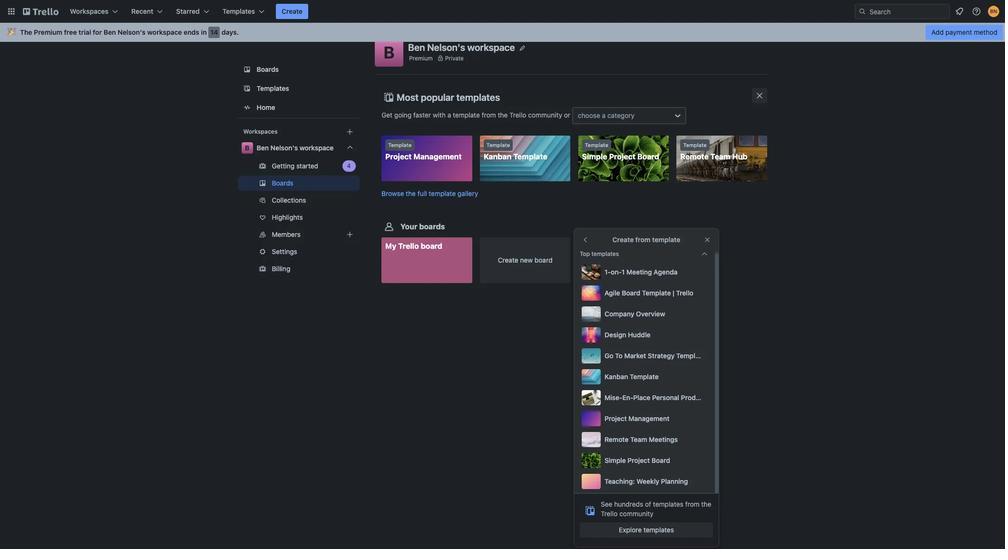 Task type: describe. For each thing, give the bounding box(es) containing it.
meeting
[[627, 268, 652, 276]]

personal
[[652, 393, 679, 402]]

template project management
[[385, 142, 462, 161]]

agenda
[[654, 268, 678, 276]]

template inside template project management
[[388, 142, 412, 148]]

gallery
[[458, 189, 478, 198]]

go to market strategy template button
[[580, 346, 709, 365]]

top
[[580, 250, 590, 257]]

return to previous screen image
[[582, 236, 589, 244]]

teaching: weekly planning button
[[580, 472, 709, 491]]

1
[[622, 268, 625, 276]]

b button
[[375, 38, 403, 67]]

to
[[615, 352, 623, 360]]

remote team meetings button
[[580, 430, 709, 449]]

hub
[[732, 152, 748, 161]]

recent
[[131, 7, 153, 15]]

home image
[[242, 102, 253, 113]]

free
[[64, 28, 77, 36]]

recent button
[[126, 4, 169, 19]]

create for create new board
[[498, 256, 518, 264]]

see hundreds of templates from the trello community
[[601, 500, 711, 518]]

from inside see hundreds of templates from the trello community
[[685, 500, 700, 508]]

starred button
[[170, 4, 215, 19]]

planning
[[661, 477, 688, 485]]

boards
[[419, 222, 445, 231]]

menu containing 1-on-1 meeting agenda
[[580, 263, 744, 491]]

0 vertical spatial premium
[[34, 28, 62, 36]]

templates button
[[217, 4, 270, 19]]

1 vertical spatial premium
[[409, 54, 433, 62]]

board inside 'button'
[[652, 456, 670, 464]]

0 vertical spatial ben
[[104, 28, 116, 36]]

agile board template | trello
[[605, 289, 694, 297]]

teaching:
[[605, 477, 635, 485]]

mise-en-place personal productivity system button
[[580, 388, 744, 407]]

company
[[605, 310, 634, 318]]

0 horizontal spatial a
[[448, 111, 451, 119]]

create a workspace image
[[344, 126, 356, 138]]

0 vertical spatial the
[[498, 111, 508, 119]]

open information menu image
[[972, 7, 982, 16]]

1-on-1 meeting agenda button
[[580, 263, 709, 282]]

switch to… image
[[7, 7, 16, 16]]

0 vertical spatial workspace
[[147, 28, 182, 36]]

template inside template simple project board
[[585, 142, 608, 148]]

highlights
[[272, 213, 303, 221]]

kanban inside template kanban template
[[484, 152, 512, 161]]

weekly
[[637, 477, 659, 485]]

most popular templates
[[397, 92, 500, 103]]

members link
[[238, 227, 360, 242]]

category
[[608, 111, 635, 119]]

browse the full template gallery
[[382, 189, 478, 198]]

1-on-1 meeting agenda
[[605, 268, 678, 276]]

|
[[673, 289, 675, 297]]

0 horizontal spatial from
[[482, 111, 496, 119]]

1 horizontal spatial workspaces
[[244, 128, 278, 135]]

1 horizontal spatial ben nelson's workspace
[[408, 42, 515, 53]]

1 boards link from the top
[[238, 61, 360, 78]]

0 horizontal spatial b
[[245, 144, 250, 152]]

ends
[[184, 28, 199, 36]]

method
[[974, 28, 998, 36]]

1 vertical spatial the
[[406, 189, 416, 198]]

explore templates link
[[580, 522, 713, 538]]

mise-en-place personal productivity system
[[605, 393, 744, 402]]

trial
[[79, 28, 91, 36]]

ben nelson (bennelson96) image
[[988, 6, 1000, 17]]

collections link
[[238, 193, 360, 208]]

banner containing 🎉
[[0, 23, 1005, 42]]

hundreds
[[614, 500, 643, 508]]

create from template
[[613, 236, 681, 244]]

explore templates
[[619, 526, 674, 534]]

agile
[[605, 289, 620, 297]]

explore
[[619, 526, 642, 534]]

billing
[[272, 265, 291, 273]]

search image
[[859, 8, 866, 15]]

4
[[347, 162, 351, 169]]

project inside project management button
[[605, 414, 627, 422]]

template inside kanban template button
[[630, 373, 659, 381]]

back to home image
[[23, 4, 59, 19]]

2 vertical spatial nelson's
[[271, 144, 298, 152]]

template inside template remote team hub
[[683, 142, 707, 148]]

billing link
[[238, 261, 360, 276]]

your
[[401, 222, 417, 231]]

create new board
[[498, 256, 553, 264]]

templates up get going faster with a template from the trello community or
[[456, 92, 500, 103]]

project inside template simple project board
[[609, 152, 636, 161]]

browse the full template gallery link
[[382, 189, 478, 198]]

full
[[418, 189, 427, 198]]

templates inside dropdown button
[[223, 7, 255, 15]]

on-
[[611, 268, 622, 276]]

design
[[605, 331, 626, 339]]

project inside template project management
[[385, 152, 412, 161]]

collections
[[272, 196, 306, 204]]

remote inside template remote team hub
[[681, 152, 709, 161]]

mise-
[[605, 393, 623, 402]]

faster
[[413, 111, 431, 119]]

templates up 1-
[[592, 250, 619, 257]]

teaching: weekly planning
[[605, 477, 688, 485]]

1 horizontal spatial workspace
[[300, 144, 334, 152]]

add
[[932, 28, 944, 36]]

private
[[445, 54, 464, 62]]

templates inside 'link'
[[257, 84, 289, 92]]

board inside button
[[622, 289, 641, 297]]

board inside template simple project board
[[638, 152, 659, 161]]

in
[[201, 28, 207, 36]]

payment
[[946, 28, 972, 36]]

workspaces inside dropdown button
[[70, 7, 109, 15]]

create for create
[[282, 7, 303, 15]]

for
[[93, 28, 102, 36]]

templates down see hundreds of templates from the trello community
[[644, 526, 674, 534]]

with
[[433, 111, 446, 119]]

add payment method
[[932, 28, 998, 36]]

🎉
[[8, 28, 16, 36]]

1-
[[605, 268, 611, 276]]

trello inside see hundreds of templates from the trello community
[[601, 510, 618, 518]]



Task type: locate. For each thing, give the bounding box(es) containing it.
go to market strategy template
[[605, 352, 705, 360]]

trello inside button
[[676, 289, 694, 297]]

0 vertical spatial ben nelson's workspace
[[408, 42, 515, 53]]

boards down getting
[[272, 179, 294, 187]]

menu
[[580, 263, 744, 491]]

1 horizontal spatial management
[[629, 414, 670, 422]]

template board image
[[242, 83, 253, 94]]

ben right for
[[104, 28, 116, 36]]

management up remote team meetings button
[[629, 414, 670, 422]]

ben
[[104, 28, 116, 36], [408, 42, 425, 53], [257, 144, 269, 152]]

team left hub
[[711, 152, 731, 161]]

workspaces down home
[[244, 128, 278, 135]]

template down most popular templates
[[453, 111, 480, 119]]

0 horizontal spatial the
[[406, 189, 416, 198]]

collapse image
[[701, 250, 708, 258]]

premium down back to home image
[[34, 28, 62, 36]]

1 horizontal spatial ben
[[257, 144, 269, 152]]

boards link
[[238, 61, 360, 78], [238, 176, 360, 191]]

board right the new
[[535, 256, 553, 264]]

create for create from template
[[613, 236, 634, 244]]

1 horizontal spatial the
[[498, 111, 508, 119]]

primary element
[[0, 0, 1005, 23]]

getting
[[272, 162, 295, 170]]

workspace down primary element
[[467, 42, 515, 53]]

0 horizontal spatial management
[[414, 152, 462, 161]]

2 vertical spatial create
[[498, 256, 518, 264]]

browse
[[382, 189, 404, 198]]

nelson's up private
[[427, 42, 465, 53]]

remote team meetings
[[605, 435, 678, 443]]

0 vertical spatial management
[[414, 152, 462, 161]]

template
[[388, 142, 412, 148], [487, 142, 510, 148], [585, 142, 608, 148], [683, 142, 707, 148], [513, 152, 548, 161], [642, 289, 671, 297], [677, 352, 705, 360], [630, 373, 659, 381]]

1 horizontal spatial from
[[636, 236, 651, 244]]

your boards
[[401, 222, 445, 231]]

kanban template
[[605, 373, 659, 381]]

simple inside template simple project board
[[582, 152, 607, 161]]

templates inside see hundreds of templates from the trello community
[[653, 500, 684, 508]]

agile board template | trello button
[[580, 284, 709, 303]]

choose
[[578, 111, 600, 119]]

0 horizontal spatial community
[[528, 111, 562, 119]]

of
[[645, 500, 651, 508]]

remote left hub
[[681, 152, 709, 161]]

0 vertical spatial board
[[421, 242, 442, 250]]

simple down choose
[[582, 152, 607, 161]]

0 horizontal spatial ben nelson's workspace
[[257, 144, 334, 152]]

simple up teaching: on the right bottom of the page
[[605, 456, 626, 464]]

1 horizontal spatial community
[[620, 510, 654, 518]]

template right full at the top left
[[429, 189, 456, 198]]

from
[[482, 111, 496, 119], [636, 236, 651, 244], [685, 500, 700, 508]]

kanban template button
[[580, 367, 709, 386]]

2 vertical spatial template
[[652, 236, 681, 244]]

workspaces
[[70, 7, 109, 15], [244, 128, 278, 135]]

trello
[[510, 111, 526, 119], [398, 242, 419, 250], [676, 289, 694, 297], [601, 510, 618, 518]]

settings link
[[238, 244, 360, 259]]

from down planning
[[685, 500, 700, 508]]

community
[[528, 111, 562, 119], [620, 510, 654, 518]]

overview
[[636, 310, 665, 318]]

templates up days.
[[223, 7, 255, 15]]

0 horizontal spatial premium
[[34, 28, 62, 36]]

0 horizontal spatial team
[[630, 435, 647, 443]]

top templates
[[580, 250, 619, 257]]

0 vertical spatial team
[[711, 152, 731, 161]]

workspace
[[147, 28, 182, 36], [467, 42, 515, 53], [300, 144, 334, 152]]

get
[[382, 111, 393, 119]]

2 horizontal spatial workspace
[[467, 42, 515, 53]]

workspace up "started"
[[300, 144, 334, 152]]

template remote team hub
[[681, 142, 748, 161]]

0 horizontal spatial remote
[[605, 435, 629, 443]]

0 vertical spatial community
[[528, 111, 562, 119]]

simple project board button
[[580, 451, 709, 470]]

en-
[[623, 393, 633, 402]]

nelson's down recent
[[118, 28, 146, 36]]

trello up template kanban template
[[510, 111, 526, 119]]

0 vertical spatial remote
[[681, 152, 709, 161]]

project management
[[605, 414, 670, 422]]

b inside button
[[384, 42, 395, 62]]

highlights link
[[238, 210, 360, 225]]

1 horizontal spatial b
[[384, 42, 395, 62]]

community left or
[[528, 111, 562, 119]]

2 horizontal spatial nelson's
[[427, 42, 465, 53]]

choose a category
[[578, 111, 635, 119]]

settings
[[272, 247, 298, 255]]

place
[[633, 393, 651, 402]]

1 vertical spatial simple
[[605, 456, 626, 464]]

0 vertical spatial from
[[482, 111, 496, 119]]

0 horizontal spatial ben
[[104, 28, 116, 36]]

1 horizontal spatial templates
[[257, 84, 289, 92]]

1 horizontal spatial board
[[535, 256, 553, 264]]

1 vertical spatial workspaces
[[244, 128, 278, 135]]

boards for 2nd boards "link" from the bottom
[[257, 65, 279, 73]]

1 vertical spatial team
[[630, 435, 647, 443]]

boards right board 'image'
[[257, 65, 279, 73]]

banner
[[0, 23, 1005, 42]]

0 vertical spatial boards link
[[238, 61, 360, 78]]

board for create new board
[[535, 256, 553, 264]]

management up browse the full template gallery link at the top left of page
[[414, 152, 462, 161]]

1 vertical spatial boards
[[272, 179, 294, 187]]

1 vertical spatial community
[[620, 510, 654, 518]]

templates up home
[[257, 84, 289, 92]]

getting started
[[272, 162, 319, 170]]

workspaces up 'trial' at the top left of page
[[70, 7, 109, 15]]

home link
[[238, 99, 360, 116]]

management inside button
[[629, 414, 670, 422]]

popular
[[421, 92, 454, 103]]

or
[[564, 111, 570, 119]]

boards link up the templates 'link' in the left top of the page
[[238, 61, 360, 78]]

2 vertical spatial the
[[702, 500, 711, 508]]

0 horizontal spatial workspace
[[147, 28, 182, 36]]

company overview
[[605, 310, 665, 318]]

home
[[257, 103, 276, 111]]

kanban inside kanban template button
[[605, 373, 628, 381]]

ben down home
[[257, 144, 269, 152]]

🎉 the premium free trial for ben nelson's workspace ends in 14 days.
[[8, 28, 239, 36]]

2 horizontal spatial create
[[613, 236, 634, 244]]

most
[[397, 92, 419, 103]]

0 horizontal spatial board
[[421, 242, 442, 250]]

project management button
[[580, 409, 709, 428]]

2 horizontal spatial the
[[702, 500, 711, 508]]

board down "boards"
[[421, 242, 442, 250]]

from up 1-on-1 meeting agenda
[[636, 236, 651, 244]]

system
[[721, 393, 744, 402]]

nelson's up getting
[[271, 144, 298, 152]]

my
[[385, 242, 397, 250]]

2 vertical spatial workspace
[[300, 144, 334, 152]]

1 horizontal spatial a
[[602, 111, 606, 119]]

create inside 'button'
[[282, 7, 303, 15]]

ben right 'b' button
[[408, 42, 425, 53]]

1 horizontal spatial nelson's
[[271, 144, 298, 152]]

community down hundreds
[[620, 510, 654, 518]]

2 vertical spatial from
[[685, 500, 700, 508]]

1 vertical spatial ben nelson's workspace
[[257, 144, 334, 152]]

1 vertical spatial boards link
[[238, 176, 360, 191]]

team inside button
[[630, 435, 647, 443]]

management
[[414, 152, 462, 161], [629, 414, 670, 422]]

create
[[282, 7, 303, 15], [613, 236, 634, 244], [498, 256, 518, 264]]

1 vertical spatial nelson's
[[427, 42, 465, 53]]

create button
[[276, 4, 308, 19]]

1 horizontal spatial premium
[[409, 54, 433, 62]]

0 vertical spatial template
[[453, 111, 480, 119]]

boards link up collections link at the left
[[238, 176, 360, 191]]

close popover image
[[704, 236, 711, 244]]

boards for 2nd boards "link"
[[272, 179, 294, 187]]

premium right 'b' button
[[409, 54, 433, 62]]

0 vertical spatial create
[[282, 7, 303, 15]]

trello right my
[[398, 242, 419, 250]]

design huddle button
[[580, 325, 709, 344]]

project down remote team meetings
[[628, 456, 650, 464]]

0 notifications image
[[954, 6, 965, 17]]

remote inside button
[[605, 435, 629, 443]]

members
[[272, 230, 301, 238]]

project down mise-
[[605, 414, 627, 422]]

0 vertical spatial b
[[384, 42, 395, 62]]

1 horizontal spatial kanban
[[605, 373, 628, 381]]

template
[[453, 111, 480, 119], [429, 189, 456, 198], [652, 236, 681, 244]]

project inside simple project board 'button'
[[628, 456, 650, 464]]

1 vertical spatial ben
[[408, 42, 425, 53]]

ben nelson's workspace up getting started
[[257, 144, 334, 152]]

workspaces button
[[64, 4, 124, 19]]

1 horizontal spatial remote
[[681, 152, 709, 161]]

company overview button
[[580, 304, 709, 324]]

1 vertical spatial management
[[629, 414, 670, 422]]

get going faster with a template from the trello community or
[[382, 111, 572, 119]]

0 horizontal spatial templates
[[223, 7, 255, 15]]

1 vertical spatial create
[[613, 236, 634, 244]]

team up simple project board
[[630, 435, 647, 443]]

0 vertical spatial workspaces
[[70, 7, 109, 15]]

1 vertical spatial template
[[429, 189, 456, 198]]

templates
[[223, 7, 255, 15], [257, 84, 289, 92]]

going
[[394, 111, 412, 119]]

0 vertical spatial simple
[[582, 152, 607, 161]]

the
[[20, 28, 32, 36]]

1 vertical spatial from
[[636, 236, 651, 244]]

add payment method link
[[926, 25, 1003, 40]]

0 horizontal spatial workspaces
[[70, 7, 109, 15]]

2 vertical spatial ben
[[257, 144, 269, 152]]

remote down 'project management'
[[605, 435, 629, 443]]

team inside template remote team hub
[[711, 152, 731, 161]]

1 vertical spatial board
[[535, 256, 553, 264]]

1 vertical spatial remote
[[605, 435, 629, 443]]

simple inside 'button'
[[605, 456, 626, 464]]

management inside template project management
[[414, 152, 462, 161]]

14
[[210, 28, 218, 36]]

board image
[[242, 64, 253, 75]]

project up the browse at left
[[385, 152, 412, 161]]

confetti image
[[8, 28, 16, 36]]

huddle
[[628, 331, 651, 339]]

kanban down to at the right of page
[[605, 373, 628, 381]]

2 boards link from the top
[[238, 176, 360, 191]]

market
[[624, 352, 646, 360]]

template inside 'agile board template | trello' button
[[642, 289, 671, 297]]

a
[[448, 111, 451, 119], [602, 111, 606, 119]]

add image
[[344, 229, 356, 240]]

templates
[[456, 92, 500, 103], [592, 250, 619, 257], [653, 500, 684, 508], [644, 526, 674, 534]]

0 horizontal spatial nelson's
[[118, 28, 146, 36]]

2 horizontal spatial from
[[685, 500, 700, 508]]

productivity
[[681, 393, 719, 402]]

go
[[605, 352, 614, 360]]

a right with
[[448, 111, 451, 119]]

a right choose
[[602, 111, 606, 119]]

community inside see hundreds of templates from the trello community
[[620, 510, 654, 518]]

nelson's
[[118, 28, 146, 36], [427, 42, 465, 53], [271, 144, 298, 152]]

1 vertical spatial workspace
[[467, 42, 515, 53]]

b
[[384, 42, 395, 62], [245, 144, 250, 152]]

1 horizontal spatial create
[[498, 256, 518, 264]]

board for my trello board
[[421, 242, 442, 250]]

days.
[[222, 28, 239, 36]]

0 horizontal spatial kanban
[[484, 152, 512, 161]]

trello down see
[[601, 510, 618, 518]]

0 vertical spatial templates
[[223, 7, 255, 15]]

1 vertical spatial board
[[622, 289, 641, 297]]

strategy
[[648, 352, 675, 360]]

ben nelson's workspace up private
[[408, 42, 515, 53]]

0 vertical spatial nelson's
[[118, 28, 146, 36]]

1 vertical spatial b
[[245, 144, 250, 152]]

the
[[498, 111, 508, 119], [406, 189, 416, 198], [702, 500, 711, 508]]

trello right |
[[676, 289, 694, 297]]

templates right of
[[653, 500, 684, 508]]

0 vertical spatial board
[[638, 152, 659, 161]]

Search field
[[866, 4, 950, 19]]

my trello board link
[[382, 238, 472, 283]]

0 vertical spatial boards
[[257, 65, 279, 73]]

project down the category
[[609, 152, 636, 161]]

kanban down get going faster with a template from the trello community or
[[484, 152, 512, 161]]

template inside go to market strategy template "button"
[[677, 352, 705, 360]]

2 horizontal spatial ben
[[408, 42, 425, 53]]

workspace left ends at left top
[[147, 28, 182, 36]]

1 vertical spatial kanban
[[605, 373, 628, 381]]

template up agenda
[[652, 236, 681, 244]]

0 vertical spatial kanban
[[484, 152, 512, 161]]

from down most popular templates
[[482, 111, 496, 119]]

the inside see hundreds of templates from the trello community
[[702, 500, 711, 508]]

template kanban template
[[484, 142, 548, 161]]

1 horizontal spatial team
[[711, 152, 731, 161]]

0 horizontal spatial create
[[282, 7, 303, 15]]

templates link
[[238, 80, 360, 97]]

1 vertical spatial templates
[[257, 84, 289, 92]]

2 vertical spatial board
[[652, 456, 670, 464]]



Task type: vqa. For each thing, say whether or not it's contained in the screenshot.
Template Remote Team Hub
yes



